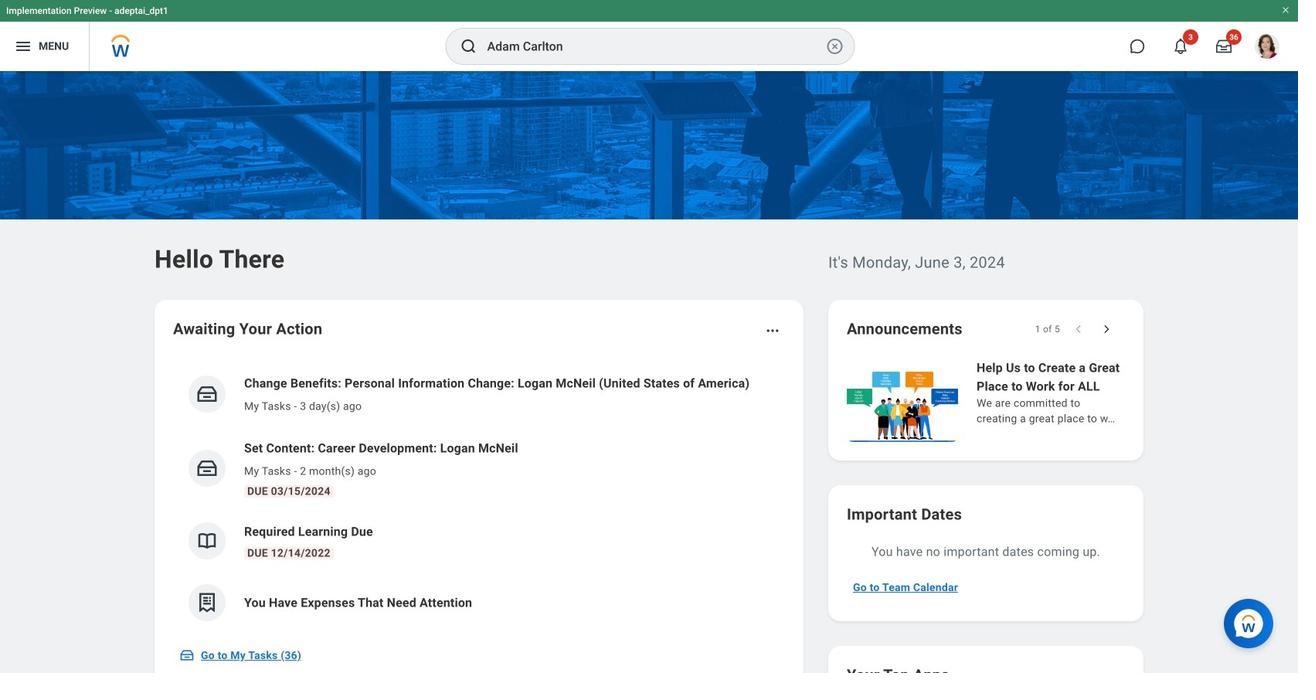 Task type: describe. For each thing, give the bounding box(es) containing it.
justify image
[[14, 37, 32, 56]]

related actions image
[[765, 323, 781, 339]]

book open image
[[196, 530, 219, 553]]

x circle image
[[826, 37, 845, 56]]

dashboard expenses image
[[196, 591, 219, 615]]

chevron right small image
[[1099, 322, 1115, 337]]

chevron left small image
[[1072, 322, 1087, 337]]

0 vertical spatial inbox image
[[196, 383, 219, 406]]

profile logan mcneil image
[[1256, 34, 1280, 62]]



Task type: vqa. For each thing, say whether or not it's contained in the screenshot.
the leftmost inbox icon
yes



Task type: locate. For each thing, give the bounding box(es) containing it.
main content
[[0, 71, 1299, 673]]

close environment banner image
[[1282, 5, 1291, 15]]

2 vertical spatial inbox image
[[179, 648, 195, 663]]

1 vertical spatial inbox image
[[196, 457, 219, 480]]

inbox image
[[196, 383, 219, 406], [196, 457, 219, 480], [179, 648, 195, 663]]

banner
[[0, 0, 1299, 71]]

search image
[[460, 37, 478, 56]]

inbox large image
[[1217, 39, 1232, 54]]

list
[[173, 362, 786, 634]]

Search Workday  search field
[[487, 29, 823, 63]]

notifications large image
[[1174, 39, 1189, 54]]

status
[[1036, 323, 1061, 336]]



